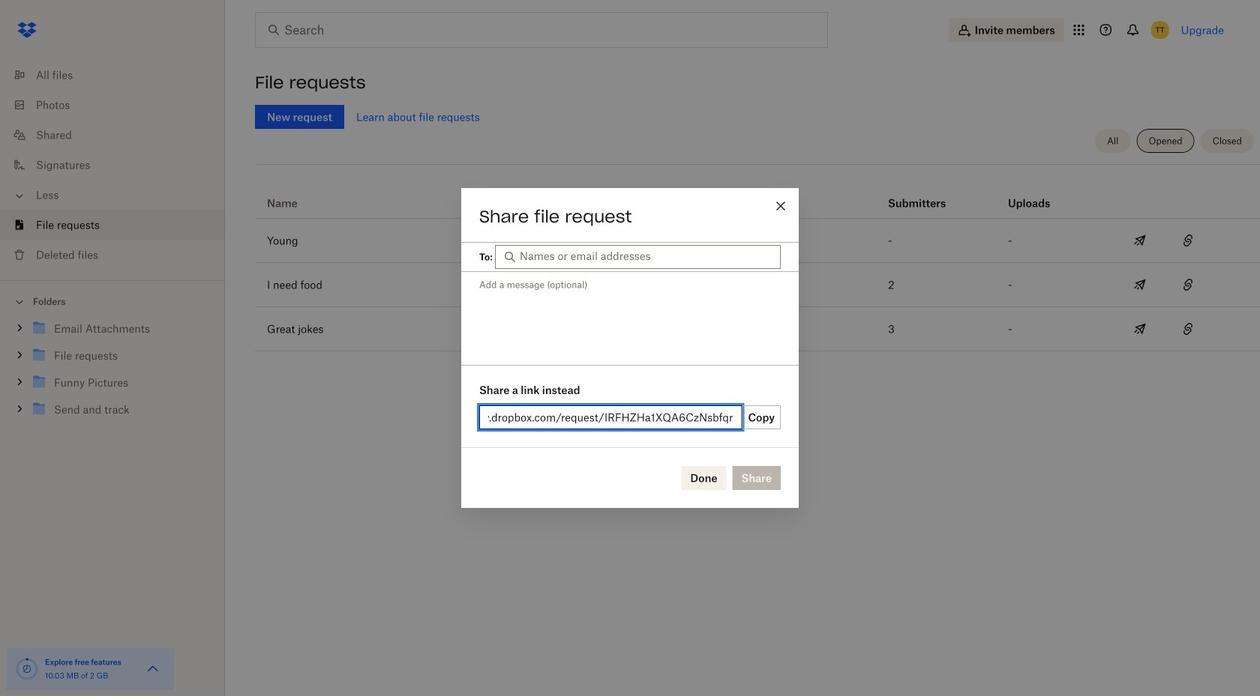 Task type: describe. For each thing, give the bounding box(es) containing it.
send email image
[[1131, 232, 1149, 250]]

2 row from the top
[[255, 219, 1260, 263]]

pro trial element
[[761, 194, 785, 212]]

4 row from the top
[[255, 308, 1260, 352]]

2 send email image from the top
[[1131, 320, 1149, 338]]

Contact input text field
[[520, 248, 773, 264]]

copy link image
[[1179, 320, 1197, 338]]

copy link image for send email image
[[1179, 232, 1197, 250]]



Task type: vqa. For each thing, say whether or not it's contained in the screenshot.
'off'
no



Task type: locate. For each thing, give the bounding box(es) containing it.
send email image down send email image
[[1131, 276, 1149, 294]]

1 send email image from the top
[[1131, 276, 1149, 294]]

1 cell from the top
[[1212, 219, 1260, 263]]

list item
[[0, 210, 225, 240]]

0 vertical spatial cell
[[1212, 219, 1260, 263]]

2 copy link image from the top
[[1179, 276, 1197, 294]]

copy link image for second send email icon from the bottom
[[1179, 276, 1197, 294]]

0 vertical spatial send email image
[[1131, 276, 1149, 294]]

table
[[255, 170, 1260, 352]]

1 column header from the left
[[888, 176, 948, 212]]

1 horizontal spatial column header
[[1008, 176, 1068, 212]]

cell
[[1212, 219, 1260, 263], [1212, 308, 1260, 351]]

copy link image right send email image
[[1179, 232, 1197, 250]]

1 vertical spatial send email image
[[1131, 320, 1149, 338]]

3 row from the top
[[255, 263, 1260, 308]]

list
[[0, 51, 225, 281]]

group
[[0, 312, 225, 435]]

less image
[[12, 189, 27, 204]]

1 copy link image from the top
[[1179, 232, 1197, 250]]

1 vertical spatial copy link image
[[1179, 276, 1197, 294]]

1 vertical spatial cell
[[1212, 308, 1260, 351]]

None text field
[[488, 410, 733, 426]]

dialog
[[461, 188, 799, 509]]

send email image left copy link image
[[1131, 320, 1149, 338]]

2 cell from the top
[[1212, 308, 1260, 351]]

1 row from the top
[[255, 170, 1260, 219]]

2 column header from the left
[[1008, 176, 1068, 212]]

copy link image up copy link image
[[1179, 276, 1197, 294]]

send email image
[[1131, 276, 1149, 294], [1131, 320, 1149, 338]]

Add a message (optional) text field
[[461, 272, 799, 363]]

row group
[[255, 219, 1260, 352]]

0 horizontal spatial column header
[[888, 176, 948, 212]]

row
[[255, 170, 1260, 219], [255, 219, 1260, 263], [255, 263, 1260, 308], [255, 308, 1260, 352]]

copy link image
[[1179, 232, 1197, 250], [1179, 276, 1197, 294]]

dropbox image
[[12, 15, 42, 45]]

column header
[[888, 176, 948, 212], [1008, 176, 1068, 212]]

0 vertical spatial copy link image
[[1179, 232, 1197, 250]]



